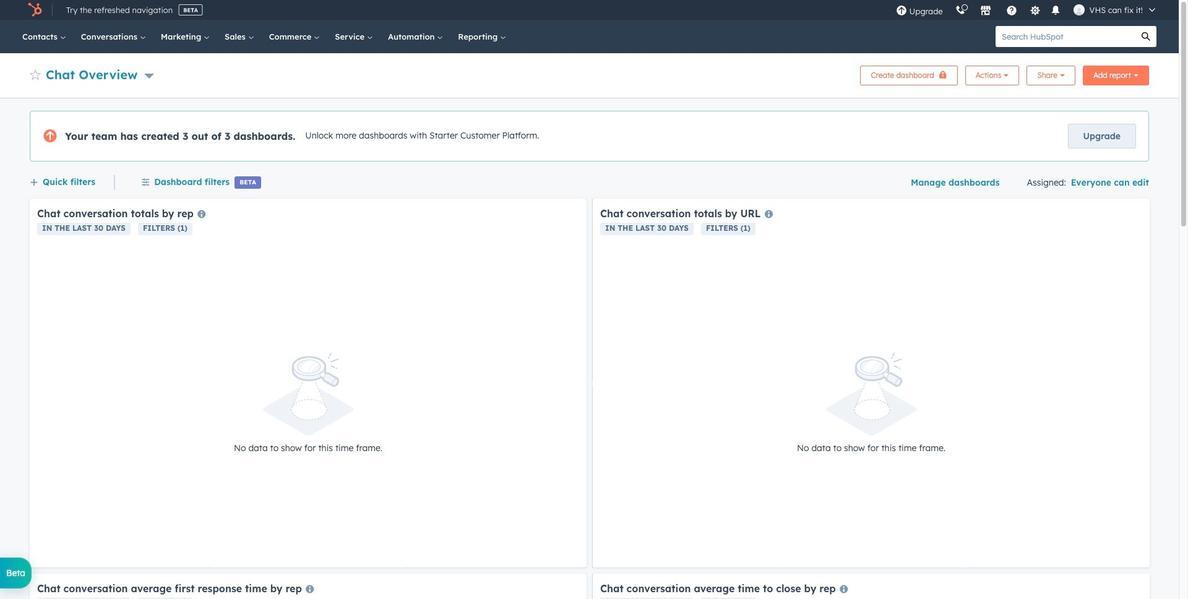 Task type: locate. For each thing, give the bounding box(es) containing it.
Search HubSpot search field
[[996, 26, 1136, 47]]

chat conversation totals by rep element
[[30, 199, 587, 568]]

menu
[[890, 0, 1164, 20]]

banner
[[30, 62, 1150, 85]]



Task type: vqa. For each thing, say whether or not it's contained in the screenshot.
Close image
no



Task type: describe. For each thing, give the bounding box(es) containing it.
chat conversation totals by url element
[[593, 199, 1150, 568]]

jer mill image
[[1074, 4, 1085, 15]]

chat conversation average time to close by rep element
[[593, 574, 1150, 599]]

marketplaces image
[[980, 6, 991, 17]]

chat conversation average first response time by rep element
[[30, 574, 587, 599]]



